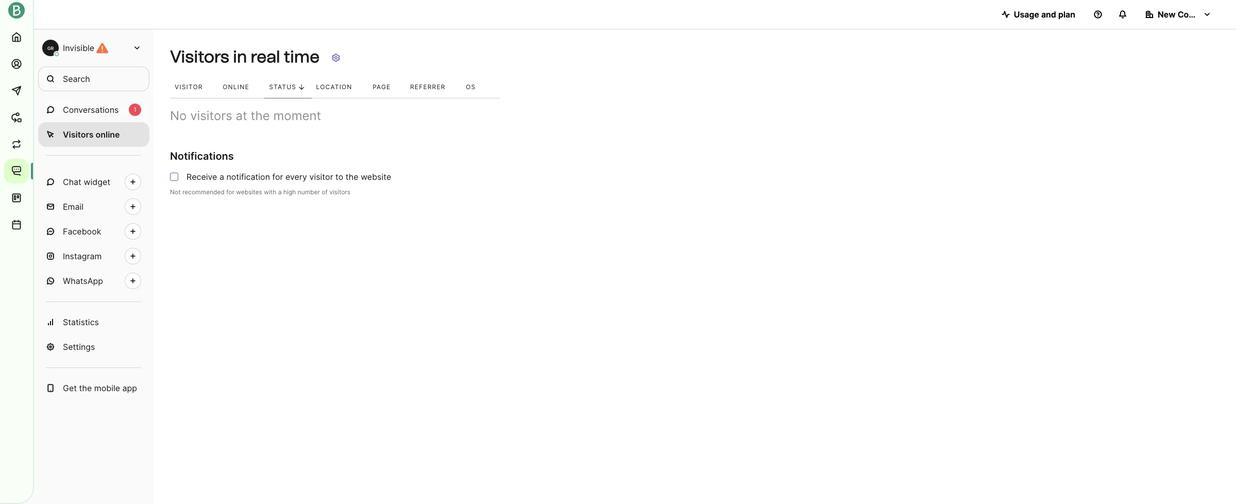 Task type: vqa. For each thing, say whether or not it's contained in the screenshot.
Visitors corresponding to Visitors in real time
yes



Task type: locate. For each thing, give the bounding box(es) containing it.
visitors
[[170, 47, 229, 67], [63, 129, 94, 140]]

0 vertical spatial a
[[220, 172, 224, 182]]

visitor button
[[170, 76, 218, 98]]

time
[[284, 47, 320, 67]]

instagram
[[63, 251, 102, 261]]

for
[[272, 172, 283, 182], [226, 188, 234, 196]]

a
[[220, 172, 224, 182], [278, 188, 282, 196]]

visitors down to
[[330, 188, 351, 196]]

1 vertical spatial visitors
[[63, 129, 94, 140]]

0 horizontal spatial a
[[220, 172, 224, 182]]

1 vertical spatial visitors
[[330, 188, 351, 196]]

a right the with
[[278, 188, 282, 196]]

conversations
[[63, 105, 119, 115]]

the
[[251, 108, 270, 123], [346, 172, 359, 182], [79, 383, 92, 393]]

1 vertical spatial the
[[346, 172, 359, 182]]

the right "at"
[[251, 108, 270, 123]]

1 horizontal spatial for
[[272, 172, 283, 182]]

1 horizontal spatial visitors
[[170, 47, 229, 67]]

no visitors at the moment
[[170, 108, 321, 123]]

widget
[[84, 177, 110, 187]]

1
[[134, 106, 136, 113]]

visitors left "at"
[[190, 108, 232, 123]]

a right receive
[[220, 172, 224, 182]]

2 horizontal spatial the
[[346, 172, 359, 182]]

visitors down the conversations
[[63, 129, 94, 140]]

online
[[96, 129, 120, 140]]

location button
[[312, 76, 368, 98]]

of
[[322, 188, 328, 196]]

settings link
[[38, 335, 149, 359]]

status
[[269, 83, 296, 91]]

visitors
[[190, 108, 232, 123], [330, 188, 351, 196]]

get the mobile app link
[[38, 376, 149, 401]]

facebook link
[[38, 219, 149, 244]]

1 horizontal spatial the
[[251, 108, 270, 123]]

0 vertical spatial visitors
[[170, 47, 229, 67]]

0 vertical spatial for
[[272, 172, 283, 182]]

for up the with
[[272, 172, 283, 182]]

the right "get"
[[79, 383, 92, 393]]

new company button
[[1138, 4, 1220, 25]]

visitors up "visitor" button
[[170, 47, 229, 67]]

visitor
[[175, 83, 203, 91]]

app
[[122, 383, 137, 393]]

high
[[284, 188, 296, 196]]

the right to
[[346, 172, 359, 182]]

statistics
[[63, 317, 99, 327]]

whatsapp
[[63, 276, 103, 286]]

new company
[[1158, 9, 1216, 20]]

statistics link
[[38, 310, 149, 335]]

not recommended for websites with a high number of visitors
[[170, 188, 351, 196]]

usage
[[1014, 9, 1040, 20]]

every
[[286, 172, 307, 182]]

referrer button
[[406, 76, 462, 98]]

1 vertical spatial a
[[278, 188, 282, 196]]

1 vertical spatial for
[[226, 188, 234, 196]]

status button
[[265, 76, 312, 98]]

not
[[170, 188, 181, 196]]

to
[[336, 172, 344, 182]]

no
[[170, 108, 187, 123]]

email
[[63, 202, 84, 212]]

email link
[[38, 194, 149, 219]]

for left the 'websites'
[[226, 188, 234, 196]]

1 horizontal spatial a
[[278, 188, 282, 196]]

0 vertical spatial visitors
[[190, 108, 232, 123]]

search
[[63, 74, 90, 84]]

0 horizontal spatial visitors
[[63, 129, 94, 140]]

settings
[[63, 342, 95, 352]]

0 horizontal spatial visitors
[[190, 108, 232, 123]]

0 vertical spatial the
[[251, 108, 270, 123]]

2 vertical spatial the
[[79, 383, 92, 393]]



Task type: describe. For each thing, give the bounding box(es) containing it.
visitor
[[310, 172, 333, 182]]

in
[[233, 47, 247, 67]]

websites
[[236, 188, 262, 196]]

0 horizontal spatial the
[[79, 383, 92, 393]]

instagram link
[[38, 244, 149, 269]]

real
[[251, 47, 280, 67]]

1 horizontal spatial visitors
[[330, 188, 351, 196]]

new
[[1158, 9, 1176, 20]]

gr
[[47, 45, 54, 51]]

notification
[[227, 172, 270, 182]]

page
[[373, 83, 391, 91]]

0 horizontal spatial for
[[226, 188, 234, 196]]

visitors online
[[63, 129, 120, 140]]

chat widget
[[63, 177, 110, 187]]

get the mobile app
[[63, 383, 137, 393]]

receive
[[187, 172, 217, 182]]

os button
[[462, 76, 490, 98]]

facebook
[[63, 226, 101, 237]]

chat
[[63, 177, 81, 187]]

search link
[[38, 67, 149, 91]]

plan
[[1059, 9, 1076, 20]]

website
[[361, 172, 391, 182]]

location
[[316, 83, 352, 91]]

chat widget link
[[38, 170, 149, 194]]

os
[[466, 83, 476, 91]]

at
[[236, 108, 247, 123]]

moment
[[273, 108, 321, 123]]

referrer
[[410, 83, 446, 91]]

visitors for visitors in real time
[[170, 47, 229, 67]]

visitors in real time
[[170, 47, 320, 67]]

visitors for visitors online
[[63, 129, 94, 140]]

online
[[223, 83, 249, 91]]

mobile
[[94, 383, 120, 393]]

online button
[[218, 76, 265, 98]]

receive a notification for every visitor to the website
[[187, 172, 391, 182]]

with
[[264, 188, 277, 196]]

usage and plan
[[1014, 9, 1076, 20]]

get
[[63, 383, 77, 393]]

notifications
[[170, 150, 234, 162]]

visitors online link
[[38, 122, 149, 147]]

page button
[[368, 76, 406, 98]]

usage and plan button
[[994, 4, 1084, 25]]

invisible
[[63, 43, 94, 53]]

whatsapp link
[[38, 269, 149, 293]]

company
[[1178, 9, 1216, 20]]

and
[[1042, 9, 1057, 20]]

number
[[298, 188, 320, 196]]

recommended
[[182, 188, 225, 196]]



